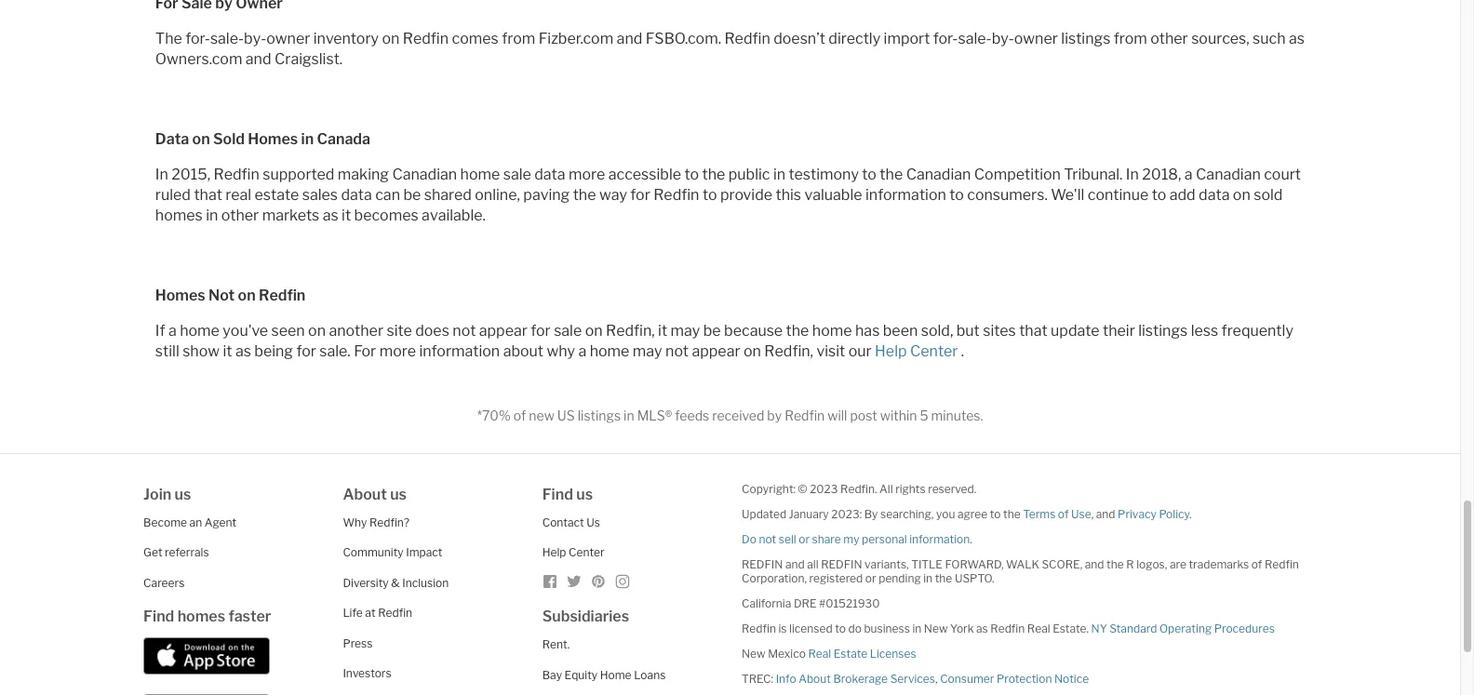 Task type: locate. For each thing, give the bounding box(es) containing it.
more down site
[[380, 343, 416, 361]]

1 horizontal spatial homes
[[248, 131, 298, 148]]

that right sites
[[1020, 323, 1048, 340]]

why
[[547, 343, 575, 361]]

0 horizontal spatial sale
[[503, 166, 531, 184]]

info
[[776, 672, 797, 686]]

redfin twitter image
[[567, 574, 582, 589]]

by
[[768, 408, 782, 424]]

home inside in 2015, redfin supported making canadian home sale data more accessible to the public in testimony to the canadian competition tribunal. in 2018, a canadian court ruled that real estate sales data can be shared online, paving the way for redfin to provide this valuable information to consumers. we'll continue to add data on sold homes in other markets as it becomes available.
[[460, 166, 500, 184]]

1 horizontal spatial owner
[[1015, 30, 1059, 48]]

1 by- from the left
[[244, 30, 267, 48]]

redfin up seen
[[259, 287, 306, 305]]

1 horizontal spatial canadian
[[907, 166, 971, 184]]

0 vertical spatial not
[[453, 323, 476, 340]]

0 horizontal spatial homes
[[155, 287, 206, 305]]

home
[[600, 668, 632, 682]]

0 horizontal spatial by-
[[244, 30, 267, 48]]

bay equity home loans button
[[543, 668, 666, 682]]

other inside the for-sale-by-owner inventory on redfin comes from fizber.com and fsbo.com. redfin doesn't directly import for-sale-by-owner listings from other sources, such as owners.com and craigslist.
[[1151, 30, 1189, 48]]

1 vertical spatial may
[[633, 343, 663, 361]]

center down sold,
[[911, 343, 958, 361]]

1 horizontal spatial appear
[[692, 343, 741, 361]]

to left "do"
[[835, 622, 846, 636]]

1 horizontal spatial that
[[1020, 323, 1048, 340]]

but
[[957, 323, 980, 340]]

in down 2015,
[[206, 207, 218, 225]]

center down us
[[569, 546, 605, 560]]

new left york on the right bottom of page
[[924, 622, 948, 636]]

pending
[[879, 571, 921, 585]]

title
[[912, 557, 943, 571]]

. right privacy on the bottom
[[1190, 507, 1192, 521]]

0 horizontal spatial owner
[[267, 30, 310, 48]]

appear up about
[[479, 323, 528, 340]]

listings inside if a home you've seen on another site does not appear for sale on redfin, it may be because the home has been sold, but sites that update their listings less frequently still show it as being for sale. for more information about why a home may not appear on redfin, visit our
[[1139, 323, 1188, 340]]

about right info
[[799, 672, 831, 686]]

can
[[375, 187, 400, 204]]

canadian up shared
[[392, 166, 457, 184]]

redfin facebook image
[[543, 574, 557, 589]]

a right if
[[169, 323, 177, 340]]

redfin,
[[606, 323, 655, 340], [765, 343, 814, 361]]

1 horizontal spatial it
[[342, 207, 351, 225]]

rent. button
[[543, 638, 570, 652]]

0 vertical spatial a
[[1185, 166, 1193, 184]]

other down real at the top of page
[[221, 207, 259, 225]]

from left sources,
[[1114, 30, 1148, 48]]

1 horizontal spatial .
[[970, 532, 973, 546]]

join
[[143, 486, 172, 503]]

0 horizontal spatial redfin
[[742, 557, 783, 571]]

that inside in 2015, redfin supported making canadian home sale data more accessible to the public in testimony to the canadian competition tribunal. in 2018, a canadian court ruled that real estate sales data can be shared online, paving the way for redfin to provide this valuable information to consumers. we'll continue to add data on sold homes in other markets as it becomes available.
[[194, 187, 222, 204]]

1 horizontal spatial be
[[704, 323, 721, 340]]

as down "you've" at the left top
[[235, 343, 251, 361]]

0 horizontal spatial real
[[809, 647, 832, 661]]

my
[[844, 532, 860, 546]]

us
[[587, 516, 601, 529]]

because
[[724, 323, 783, 340]]

1 horizontal spatial in
[[1126, 166, 1140, 184]]

mls®
[[637, 408, 673, 424]]

canadian up consumers.
[[907, 166, 971, 184]]

of left new
[[514, 408, 526, 424]]

0 horizontal spatial more
[[380, 343, 416, 361]]

homes up download the redfin app on the apple app store image at the left bottom of page
[[177, 608, 225, 626]]

0 horizontal spatial about
[[343, 486, 387, 503]]

estate.
[[1053, 622, 1089, 636]]

0 vertical spatial for
[[631, 187, 651, 204]]

do not sell or share my personal information .
[[742, 532, 973, 546]]

homes not on redfin
[[155, 287, 306, 305]]

not right does
[[453, 323, 476, 340]]

homes up the 'supported'
[[248, 131, 298, 148]]

may left because
[[671, 323, 700, 340]]

the right testimony
[[880, 166, 903, 184]]

that down 2015,
[[194, 187, 222, 204]]

you've
[[223, 323, 268, 340]]

if a home you've seen on another site does not appear for sale on redfin, it may be because the home has been sold, but sites that update their listings less frequently still show it as being for sale. for more information about why a home may not appear on redfin, visit our
[[155, 323, 1294, 361]]

sale- up owners.com
[[210, 30, 244, 48]]

to right accessible
[[685, 166, 699, 184]]

sale.
[[320, 343, 351, 361]]

inclusion
[[402, 576, 449, 590]]

1 us from the left
[[175, 486, 191, 503]]

the inside if a home you've seen on another site does not appear for sale on redfin, it may be because the home has been sold, but sites that update their listings less frequently still show it as being for sale. for more information about why a home may not appear on redfin, visit our
[[786, 323, 809, 340]]

new up trec:
[[742, 647, 766, 661]]

a right why
[[579, 343, 587, 361]]

help up redfin facebook icon
[[543, 546, 567, 560]]

info about brokerage services link
[[776, 672, 936, 686]]

2 horizontal spatial a
[[1185, 166, 1193, 184]]

. down agree
[[970, 532, 973, 546]]

1 redfin from the left
[[742, 557, 783, 571]]

2 vertical spatial of
[[1252, 557, 1263, 571]]

a inside in 2015, redfin supported making canadian home sale data more accessible to the public in testimony to the canadian competition tribunal. in 2018, a canadian court ruled that real estate sales data can be shared online, paving the way for redfin to provide this valuable information to consumers. we'll continue to add data on sold homes in other markets as it becomes available.
[[1185, 166, 1193, 184]]

0 horizontal spatial not
[[453, 323, 476, 340]]

us
[[175, 486, 191, 503], [390, 486, 407, 503], [577, 486, 593, 503]]

court
[[1265, 166, 1302, 184]]

may up the mls®
[[633, 343, 663, 361]]

1 horizontal spatial more
[[569, 166, 605, 184]]

an
[[190, 516, 202, 529]]

to left consumers.
[[950, 187, 964, 204]]

in right pending
[[924, 571, 933, 585]]

it up the mls®
[[658, 323, 668, 340]]

sites
[[983, 323, 1016, 340]]

0 horizontal spatial listings
[[578, 408, 621, 424]]

sale up why
[[554, 323, 582, 340]]

1 vertical spatial or
[[866, 571, 877, 585]]

©
[[798, 482, 808, 496]]

us for join us
[[175, 486, 191, 503]]

careers button
[[143, 576, 185, 590]]

sold
[[1254, 187, 1283, 204]]

1 vertical spatial that
[[1020, 323, 1048, 340]]

received
[[712, 408, 765, 424]]

0 horizontal spatial .
[[962, 343, 965, 361]]

as right such at right
[[1290, 30, 1305, 48]]

be right can on the left
[[404, 187, 421, 204]]

download the redfin app on the apple app store image
[[143, 638, 270, 675]]

2 by- from the left
[[992, 30, 1015, 48]]

or
[[799, 532, 810, 546], [866, 571, 877, 585]]

1 vertical spatial information
[[419, 343, 500, 361]]

our
[[849, 343, 872, 361]]

in up ruled
[[155, 166, 168, 184]]

0 vertical spatial center
[[911, 343, 958, 361]]

not right do
[[759, 532, 777, 546]]

1 horizontal spatial sale
[[554, 323, 582, 340]]

to right agree
[[990, 507, 1001, 521]]

1 horizontal spatial for-
[[934, 30, 958, 48]]

us right the join
[[175, 486, 191, 503]]

real left estate.
[[1028, 622, 1051, 636]]

new
[[529, 408, 555, 424]]

1 horizontal spatial redfin,
[[765, 343, 814, 361]]

find
[[543, 486, 573, 503], [143, 608, 174, 626]]

business
[[864, 622, 910, 636]]

1 horizontal spatial other
[[1151, 30, 1189, 48]]

the left terms
[[1004, 507, 1021, 521]]

2 horizontal spatial .
[[1190, 507, 1192, 521]]

community impact
[[343, 546, 443, 560]]

us up us
[[577, 486, 593, 503]]

1 vertical spatial it
[[658, 323, 668, 340]]

2 horizontal spatial canadian
[[1196, 166, 1261, 184]]

more inside in 2015, redfin supported making canadian home sale data more accessible to the public in testimony to the canadian competition tribunal. in 2018, a canadian court ruled that real estate sales data can be shared online, paving the way for redfin to provide this valuable information to consumers. we'll continue to add data on sold homes in other markets as it becomes available.
[[569, 166, 605, 184]]

more up way
[[569, 166, 605, 184]]

2 vertical spatial listings
[[578, 408, 621, 424]]

help
[[875, 343, 907, 361], [543, 546, 567, 560]]

canadian up sold
[[1196, 166, 1261, 184]]

way
[[600, 187, 627, 204]]

subsidiaries
[[543, 608, 629, 626]]

a up the add
[[1185, 166, 1193, 184]]

other left sources,
[[1151, 30, 1189, 48]]

ny standard operating procedures link
[[1092, 622, 1275, 636]]

of left use
[[1058, 507, 1069, 521]]

.
[[962, 343, 965, 361], [1190, 507, 1192, 521], [970, 532, 973, 546]]

from right comes
[[502, 30, 536, 48]]

#01521930
[[819, 597, 880, 610]]

1 vertical spatial other
[[221, 207, 259, 225]]

referrals
[[165, 546, 209, 560]]

community impact button
[[343, 546, 443, 560]]

provide
[[721, 187, 773, 204]]

, left privacy on the bottom
[[1092, 507, 1094, 521]]

find down careers
[[143, 608, 174, 626]]

information
[[866, 187, 947, 204], [419, 343, 500, 361], [910, 532, 970, 546]]

do
[[849, 622, 862, 636]]

2 for- from the left
[[934, 30, 958, 48]]

bay equity home loans
[[543, 668, 666, 682]]

redfin down the my
[[821, 557, 863, 571]]

home up online,
[[460, 166, 500, 184]]

redfin, down because
[[765, 343, 814, 361]]

about up why
[[343, 486, 387, 503]]

or right 'sell'
[[799, 532, 810, 546]]

sale up online,
[[503, 166, 531, 184]]

1 vertical spatial .
[[1190, 507, 1192, 521]]

1 vertical spatial redfin,
[[765, 343, 814, 361]]

0 vertical spatial help
[[875, 343, 907, 361]]

1 horizontal spatial listings
[[1062, 30, 1111, 48]]

2 horizontal spatial for
[[631, 187, 651, 204]]

2 from from the left
[[1114, 30, 1148, 48]]

0 horizontal spatial that
[[194, 187, 222, 204]]

2 us from the left
[[390, 486, 407, 503]]

listings
[[1062, 30, 1111, 48], [1139, 323, 1188, 340], [578, 408, 621, 424]]

information down you
[[910, 532, 970, 546]]

for
[[354, 343, 376, 361]]

0 vertical spatial listings
[[1062, 30, 1111, 48]]

us for about us
[[390, 486, 407, 503]]

help for help center .
[[875, 343, 907, 361]]

1 vertical spatial ,
[[936, 672, 938, 686]]

0 vertical spatial new
[[924, 622, 948, 636]]

1 horizontal spatial or
[[866, 571, 877, 585]]

0 horizontal spatial or
[[799, 532, 810, 546]]

center for help center
[[569, 546, 605, 560]]

home
[[460, 166, 500, 184], [180, 323, 220, 340], [813, 323, 852, 340], [590, 343, 630, 361]]

0 vertical spatial about
[[343, 486, 387, 503]]

press button
[[343, 637, 373, 651]]

or left pending
[[866, 571, 877, 585]]

mexico
[[768, 647, 806, 661]]

homes down ruled
[[155, 207, 203, 225]]

for down accessible
[[631, 187, 651, 204]]

help center button
[[543, 546, 605, 560]]

1 vertical spatial for
[[531, 323, 551, 340]]

0 vertical spatial other
[[1151, 30, 1189, 48]]

2 in from the left
[[1126, 166, 1140, 184]]

0 vertical spatial homes
[[248, 131, 298, 148]]

do not sell or share my personal information link
[[742, 532, 970, 546]]

the left way
[[573, 187, 596, 204]]

for- up owners.com
[[186, 30, 210, 48]]

r
[[1127, 557, 1135, 571]]

been
[[883, 323, 918, 340]]

of inside the redfin and all redfin variants, title forward, walk score, and the r logos, are trademarks of redfin corporation, registered or pending in the uspto.
[[1252, 557, 1263, 571]]

corporation,
[[742, 571, 807, 585]]

, left consumer
[[936, 672, 938, 686]]

2 horizontal spatial not
[[759, 532, 777, 546]]

1 horizontal spatial us
[[390, 486, 407, 503]]

redfin down do
[[742, 557, 783, 571]]

1 sale- from the left
[[210, 30, 244, 48]]

0 horizontal spatial from
[[502, 30, 536, 48]]

you
[[937, 507, 956, 521]]

more
[[569, 166, 605, 184], [380, 343, 416, 361]]

us up redfin?
[[390, 486, 407, 503]]

help center
[[543, 546, 605, 560]]

0 horizontal spatial find
[[143, 608, 174, 626]]

for- right import
[[934, 30, 958, 48]]

3 us from the left
[[577, 486, 593, 503]]

data down making
[[341, 187, 372, 204]]

help down been
[[875, 343, 907, 361]]

1 vertical spatial be
[[704, 323, 721, 340]]

to down 2018,
[[1152, 187, 1167, 204]]

information down does
[[419, 343, 500, 361]]

1 vertical spatial about
[[799, 672, 831, 686]]

in up continue
[[1126, 166, 1140, 184]]

life at redfin button
[[343, 606, 413, 620]]

for down seen
[[296, 343, 316, 361]]

1 vertical spatial new
[[742, 647, 766, 661]]

0 vertical spatial may
[[671, 323, 700, 340]]

2 vertical spatial it
[[223, 343, 232, 361]]

0 vertical spatial real
[[1028, 622, 1051, 636]]

and right "fizber.com"
[[617, 30, 643, 48]]

homes
[[248, 131, 298, 148], [155, 287, 206, 305]]

variants,
[[865, 557, 909, 571]]

the right because
[[786, 323, 809, 340]]

information inside in 2015, redfin supported making canadian home sale data more accessible to the public in testimony to the canadian competition tribunal. in 2018, a canadian court ruled that real estate sales data can be shared online, paving the way for redfin to provide this valuable information to consumers. we'll continue to add data on sold homes in other markets as it becomes available.
[[866, 187, 947, 204]]

contact us
[[543, 516, 601, 529]]

ny
[[1092, 622, 1108, 636]]

1 vertical spatial appear
[[692, 343, 741, 361]]

not up feeds
[[666, 343, 689, 361]]

real down licensed
[[809, 647, 832, 661]]

it right "show"
[[223, 343, 232, 361]]

operating
[[1160, 622, 1212, 636]]

1 horizontal spatial by-
[[992, 30, 1015, 48]]

0 horizontal spatial ,
[[936, 672, 938, 686]]

this
[[776, 187, 802, 204]]

0 vertical spatial information
[[866, 187, 947, 204]]

the left r
[[1107, 557, 1124, 571]]

redfin.
[[841, 482, 878, 496]]

1 vertical spatial more
[[380, 343, 416, 361]]

other
[[1151, 30, 1189, 48], [221, 207, 259, 225]]

find for find us
[[543, 486, 573, 503]]

2 vertical spatial .
[[970, 532, 973, 546]]

as down sales
[[323, 207, 339, 225]]

redfin
[[742, 557, 783, 571], [821, 557, 863, 571]]

0 horizontal spatial data
[[341, 187, 372, 204]]

1 horizontal spatial a
[[579, 343, 587, 361]]

0 horizontal spatial sale-
[[210, 30, 244, 48]]

1 horizontal spatial not
[[666, 343, 689, 361]]

redfin right at
[[378, 606, 413, 620]]

it
[[342, 207, 351, 225], [658, 323, 668, 340], [223, 343, 232, 361]]

*70% of new us listings in mls® feeds received by redfin will post within 5 minutes.
[[477, 408, 984, 424]]

are
[[1170, 557, 1187, 571]]

to left 'provide'
[[703, 187, 717, 204]]

of right trademarks
[[1252, 557, 1263, 571]]

1 vertical spatial help
[[543, 546, 567, 560]]

0 vertical spatial more
[[569, 166, 605, 184]]

1 horizontal spatial real
[[1028, 622, 1051, 636]]

the
[[155, 30, 182, 48]]

1 horizontal spatial sale-
[[958, 30, 992, 48]]

2 horizontal spatial us
[[577, 486, 593, 503]]

is
[[779, 622, 787, 636]]

2 horizontal spatial listings
[[1139, 323, 1188, 340]]

to up valuable on the top of page
[[862, 166, 877, 184]]

3 canadian from the left
[[1196, 166, 1261, 184]]

redfin right trademarks
[[1265, 557, 1300, 571]]

1 horizontal spatial center
[[911, 343, 958, 361]]

1 horizontal spatial of
[[1058, 507, 1069, 521]]

0 horizontal spatial appear
[[479, 323, 528, 340]]

1 vertical spatial sale
[[554, 323, 582, 340]]

information right valuable on the top of page
[[866, 187, 947, 204]]

2 horizontal spatial it
[[658, 323, 668, 340]]



Task type: describe. For each thing, give the bounding box(es) containing it.
1 horizontal spatial data
[[535, 166, 566, 184]]

0 horizontal spatial for
[[296, 343, 316, 361]]

and left 'all'
[[786, 557, 805, 571]]

real estate licenses link
[[809, 647, 917, 661]]

sources,
[[1192, 30, 1250, 48]]

help center .
[[875, 343, 965, 361]]

redfin right york on the right bottom of page
[[991, 622, 1025, 636]]

2023:
[[832, 507, 862, 521]]

redfin down accessible
[[654, 187, 700, 204]]

the left public
[[702, 166, 726, 184]]

not
[[209, 287, 235, 305]]

1 vertical spatial real
[[809, 647, 832, 661]]

fizber.com
[[539, 30, 614, 48]]

1 vertical spatial of
[[1058, 507, 1069, 521]]

1 horizontal spatial new
[[924, 622, 948, 636]]

notice
[[1055, 672, 1090, 686]]

if
[[155, 323, 165, 340]]

supported
[[263, 166, 335, 184]]

help for help center
[[543, 546, 567, 560]]

craigslist.
[[275, 51, 343, 68]]

2 vertical spatial information
[[910, 532, 970, 546]]

score,
[[1042, 557, 1083, 571]]

york
[[951, 622, 974, 636]]

or inside the redfin and all redfin variants, title forward, walk score, and the r logos, are trademarks of redfin corporation, registered or pending in the uspto.
[[866, 571, 877, 585]]

as inside the for-sale-by-owner inventory on redfin comes from fizber.com and fsbo.com. redfin doesn't directly import for-sale-by-owner listings from other sources, such as owners.com and craigslist.
[[1290, 30, 1305, 48]]

1 canadian from the left
[[392, 166, 457, 184]]

redfin inside the redfin and all redfin variants, title forward, walk score, and the r logos, are trademarks of redfin corporation, registered or pending in the uspto.
[[1265, 557, 1300, 571]]

copyright: © 2023 redfin. all rights reserved.
[[742, 482, 977, 496]]

1 horizontal spatial ,
[[1092, 507, 1094, 521]]

the left uspto. in the right bottom of the page
[[935, 571, 953, 585]]

equity
[[565, 668, 598, 682]]

sale inside in 2015, redfin supported making canadian home sale data more accessible to the public in testimony to the canadian competition tribunal. in 2018, a canadian court ruled that real estate sales data can be shared online, paving the way for redfin to provide this valuable information to consumers. we'll continue to add data on sold homes in other markets as it becomes available.
[[503, 166, 531, 184]]

1 for- from the left
[[186, 30, 210, 48]]

that inside if a home you've seen on another site does not appear for sale on redfin, it may be because the home has been sold, but sites that update their listings less frequently still show it as being for sale. for more information about why a home may not appear on redfin, visit our
[[1020, 323, 1048, 340]]

frequently
[[1222, 323, 1294, 340]]

about
[[503, 343, 544, 361]]

consumer
[[940, 672, 995, 686]]

get
[[143, 546, 163, 560]]

in inside the redfin and all redfin variants, title forward, walk score, and the r logos, are trademarks of redfin corporation, registered or pending in the uspto.
[[924, 571, 933, 585]]

2 sale- from the left
[[958, 30, 992, 48]]

0 vertical spatial .
[[962, 343, 965, 361]]

&
[[391, 576, 400, 590]]

continue
[[1088, 187, 1149, 204]]

brokerage
[[834, 672, 888, 686]]

get referrals
[[143, 546, 209, 560]]

life at redfin
[[343, 606, 413, 620]]

update
[[1051, 323, 1100, 340]]

trademarks
[[1189, 557, 1250, 571]]

be inside in 2015, redfin supported making canadian home sale data more accessible to the public in testimony to the canadian competition tribunal. in 2018, a canadian court ruled that real estate sales data can be shared online, paving the way for redfin to provide this valuable information to consumers. we'll continue to add data on sold homes in other markets as it becomes available.
[[404, 187, 421, 204]]

their
[[1103, 323, 1136, 340]]

testimony
[[789, 166, 859, 184]]

in left the mls®
[[624, 408, 635, 424]]

all
[[807, 557, 819, 571]]

new mexico real estate licenses
[[742, 647, 917, 661]]

homes inside in 2015, redfin supported making canadian home sale data more accessible to the public in testimony to the canadian competition tribunal. in 2018, a canadian court ruled that real estate sales data can be shared online, paving the way for redfin to provide this valuable information to consumers. we'll continue to add data on sold homes in other markets as it becomes available.
[[155, 207, 203, 225]]

1 vertical spatial not
[[666, 343, 689, 361]]

and left craigslist.
[[246, 51, 271, 68]]

0 horizontal spatial new
[[742, 647, 766, 661]]

and right the "score,"
[[1085, 557, 1105, 571]]

fsbo.com.
[[646, 30, 722, 48]]

show
[[183, 343, 220, 361]]

why redfin? button
[[343, 516, 410, 529]]

investors
[[343, 667, 392, 681]]

privacy
[[1118, 507, 1157, 521]]

feeds
[[675, 408, 710, 424]]

0 vertical spatial or
[[799, 532, 810, 546]]

it inside in 2015, redfin supported making canadian home sale data more accessible to the public in testimony to the canadian competition tribunal. in 2018, a canadian court ruled that real estate sales data can be shared online, paving the way for redfin to provide this valuable information to consumers. we'll continue to add data on sold homes in other markets as it becomes available.
[[342, 207, 351, 225]]

licensed
[[790, 622, 833, 636]]

redfin instagram image
[[615, 574, 630, 589]]

*70%
[[477, 408, 511, 424]]

about us
[[343, 486, 407, 503]]

information inside if a home you've seen on another site does not appear for sale on redfin, it may be because the home has been sold, but sites that update their listings less frequently still show it as being for sale. for more information about why a home may not appear on redfin, visit our
[[419, 343, 500, 361]]

being
[[254, 343, 293, 361]]

reserved.
[[928, 482, 977, 496]]

1 vertical spatial homes
[[177, 608, 225, 626]]

1 owner from the left
[[267, 30, 310, 48]]

redfin up real at the top of page
[[214, 166, 260, 184]]

redfin pinterest image
[[591, 574, 606, 589]]

share
[[812, 532, 841, 546]]

redfin right by
[[785, 408, 825, 424]]

redfin left "is"
[[742, 622, 776, 636]]

0 vertical spatial appear
[[479, 323, 528, 340]]

add
[[1170, 187, 1196, 204]]

becomes
[[354, 207, 419, 225]]

help center link
[[875, 343, 962, 361]]

another
[[329, 323, 384, 340]]

1 in from the left
[[155, 166, 168, 184]]

bay
[[543, 668, 562, 682]]

other inside in 2015, redfin supported making canadian home sale data more accessible to the public in testimony to the canadian competition tribunal. in 2018, a canadian court ruled that real estate sales data can be shared online, paving the way for redfin to provide this valuable information to consumers. we'll continue to add data on sold homes in other markets as it becomes available.
[[221, 207, 259, 225]]

2 vertical spatial a
[[579, 343, 587, 361]]

on inside the for-sale-by-owner inventory on redfin comes from fizber.com and fsbo.com. redfin doesn't directly import for-sale-by-owner listings from other sources, such as owners.com and craigslist.
[[382, 30, 400, 48]]

center for help center .
[[911, 343, 958, 361]]

us for find us
[[577, 486, 593, 503]]

as right york on the right bottom of page
[[977, 622, 989, 636]]

2 owner from the left
[[1015, 30, 1059, 48]]

redfin left comes
[[403, 30, 449, 48]]

2023
[[810, 482, 838, 496]]

press
[[343, 637, 373, 651]]

has
[[856, 323, 880, 340]]

valuable
[[805, 187, 863, 204]]

home up "show"
[[180, 323, 220, 340]]

owners.com
[[155, 51, 242, 68]]

find for find homes faster
[[143, 608, 174, 626]]

sale inside if a home you've seen on another site does not appear for sale on redfin, it may be because the home has been sold, but sites that update their listings less frequently still show it as being for sale. for more information about why a home may not appear on redfin, visit our
[[554, 323, 582, 340]]

listings inside the for-sale-by-owner inventory on redfin comes from fizber.com and fsbo.com. redfin doesn't directly import for-sale-by-owner listings from other sources, such as owners.com and craigslist.
[[1062, 30, 1111, 48]]

updated
[[742, 507, 787, 521]]

terms
[[1023, 507, 1056, 521]]

markets
[[262, 207, 320, 225]]

less
[[1191, 323, 1219, 340]]

more inside if a home you've seen on another site does not appear for sale on redfin, it may be because the home has been sold, but sites that update their listings less frequently still show it as being for sale. for more information about why a home may not appear on redfin, visit our
[[380, 343, 416, 361]]

home up visit
[[813, 323, 852, 340]]

2 redfin from the left
[[821, 557, 863, 571]]

home right why
[[590, 343, 630, 361]]

redfin is licensed to do business in new york as redfin real estate. ny standard operating procedures
[[742, 622, 1275, 636]]

sales
[[302, 187, 338, 204]]

as inside if a home you've seen on another site does not appear for sale on redfin, it may be because the home has been sold, but sites that update their listings less frequently still show it as being for sale. for more information about why a home may not appear on redfin, visit our
[[235, 343, 251, 361]]

as inside in 2015, redfin supported making canadian home sale data more accessible to the public in testimony to the canadian competition tribunal. in 2018, a canadian court ruled that real estate sales data can be shared online, paving the way for redfin to provide this valuable information to consumers. we'll continue to add data on sold homes in other markets as it becomes available.
[[323, 207, 339, 225]]

find us
[[543, 486, 593, 503]]

shared
[[424, 187, 472, 204]]

1 horizontal spatial for
[[531, 323, 551, 340]]

1 horizontal spatial about
[[799, 672, 831, 686]]

2 horizontal spatial data
[[1199, 187, 1230, 204]]

in up this
[[774, 166, 786, 184]]

2 canadian from the left
[[907, 166, 971, 184]]

0 horizontal spatial a
[[169, 323, 177, 340]]

1 from from the left
[[502, 30, 536, 48]]

minutes.
[[932, 408, 984, 424]]

forward,
[[945, 557, 1004, 571]]

be inside if a home you've seen on another site does not appear for sale on redfin, it may be because the home has been sold, but sites that update their listings less frequently still show it as being for sale. for more information about why a home may not appear on redfin, visit our
[[704, 323, 721, 340]]

0 vertical spatial of
[[514, 408, 526, 424]]

in left 'canada'
[[301, 131, 314, 148]]

redfin and all redfin variants, title forward, walk score, and the r logos, are trademarks of redfin corporation, registered or pending in the uspto.
[[742, 557, 1300, 585]]

life
[[343, 606, 363, 620]]

do
[[742, 532, 757, 546]]

1 vertical spatial homes
[[155, 287, 206, 305]]

faster
[[228, 608, 271, 626]]

canada
[[317, 131, 371, 148]]

and right use
[[1097, 507, 1116, 521]]

for inside in 2015, redfin supported making canadian home sale data more accessible to the public in testimony to the canadian competition tribunal. in 2018, a canadian court ruled that real estate sales data can be shared online, paving the way for redfin to provide this valuable information to consumers. we'll continue to add data on sold homes in other markets as it becomes available.
[[631, 187, 651, 204]]

0 vertical spatial redfin,
[[606, 323, 655, 340]]

still
[[155, 343, 179, 361]]

in right 'business'
[[913, 622, 922, 636]]

redfin left doesn't
[[725, 30, 771, 48]]

why redfin?
[[343, 516, 410, 529]]

dre
[[794, 597, 817, 610]]

registered
[[810, 571, 863, 585]]

become an agent
[[143, 516, 237, 529]]

5
[[920, 408, 929, 424]]

copyright:
[[742, 482, 796, 496]]

0 horizontal spatial may
[[633, 343, 663, 361]]

sold
[[213, 131, 245, 148]]

agree
[[958, 507, 988, 521]]

comes
[[452, 30, 499, 48]]

logos,
[[1137, 557, 1168, 571]]

on inside in 2015, redfin supported making canadian home sale data more accessible to the public in testimony to the canadian competition tribunal. in 2018, a canadian court ruled that real estate sales data can be shared online, paving the way for redfin to provide this valuable information to consumers. we'll continue to add data on sold homes in other markets as it becomes available.
[[1234, 187, 1251, 204]]

services
[[891, 672, 936, 686]]



Task type: vqa. For each thing, say whether or not it's contained in the screenshot.
that to the right
yes



